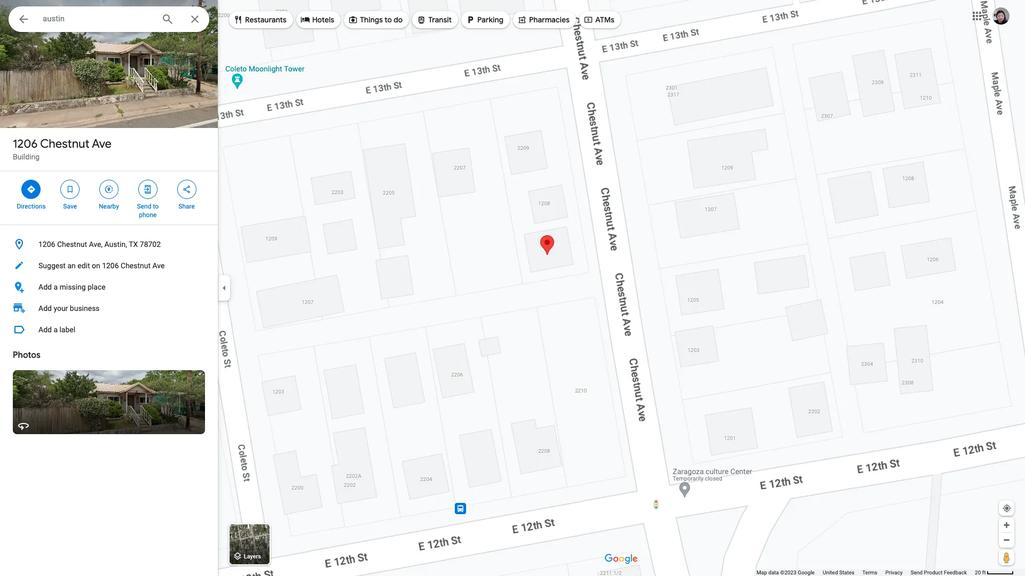 Task type: describe. For each thing, give the bounding box(es) containing it.
add your business
[[38, 304, 100, 313]]

show street view coverage image
[[999, 550, 1014, 566]]

suggest an edit on 1206 chestnut ave
[[38, 262, 165, 270]]

send product feedback button
[[911, 570, 967, 577]]

1206 chestnut ave building
[[13, 137, 112, 161]]

78702
[[140, 240, 161, 249]]

send for send to phone
[[137, 203, 151, 210]]

phone
[[139, 211, 157, 219]]

business
[[70, 304, 100, 313]]

send for send product feedback
[[911, 570, 923, 576]]

share
[[178, 203, 195, 210]]


[[17, 12, 30, 27]]

1206 for ave,
[[38, 240, 55, 249]]

terms button
[[862, 570, 877, 577]]

transit
[[428, 15, 452, 25]]


[[584, 14, 593, 25]]

20
[[975, 570, 981, 576]]

1206 chestnut ave main content
[[0, 0, 218, 577]]


[[143, 184, 153, 195]]

united states
[[823, 570, 854, 576]]

add your business link
[[0, 298, 218, 319]]

label
[[60, 326, 75, 334]]

product
[[924, 570, 943, 576]]

none field inside austin field
[[43, 12, 153, 25]]

1206 inside suggest an edit on 1206 chestnut ave button
[[102, 262, 119, 270]]

google
[[798, 570, 815, 576]]

building
[[13, 153, 40, 161]]


[[65, 184, 75, 195]]

chestnut for ave,
[[57, 240, 87, 249]]

google maps element
[[0, 0, 1025, 577]]

add for add your business
[[38, 304, 52, 313]]


[[466, 14, 475, 25]]

collapse side panel image
[[218, 282, 230, 294]]


[[348, 14, 358, 25]]

add a label
[[38, 326, 75, 334]]

show your location image
[[1002, 504, 1012, 514]]

ft
[[982, 570, 986, 576]]

add for add a missing place
[[38, 283, 52, 292]]

add a missing place button
[[0, 277, 218, 298]]


[[104, 184, 114, 195]]

add a label button
[[0, 319, 218, 341]]

states
[[839, 570, 854, 576]]

 restaurants
[[233, 14, 287, 25]]

ave inside suggest an edit on 1206 chestnut ave button
[[152, 262, 165, 270]]


[[417, 14, 426, 25]]

an
[[67, 262, 76, 270]]

add a missing place
[[38, 283, 106, 292]]

do
[[394, 15, 403, 25]]

 hotels
[[300, 14, 334, 25]]

edit
[[78, 262, 90, 270]]

photos
[[13, 350, 40, 361]]


[[517, 14, 527, 25]]

chestnut for ave
[[40, 137, 89, 152]]

 parking
[[466, 14, 503, 25]]

 things to do
[[348, 14, 403, 25]]


[[26, 184, 36, 195]]

20 ft button
[[975, 570, 1014, 576]]

a for label
[[54, 326, 58, 334]]


[[182, 184, 191, 195]]

a for missing
[[54, 283, 58, 292]]

 atms
[[584, 14, 614, 25]]

add for add a label
[[38, 326, 52, 334]]

zoom in image
[[1003, 522, 1011, 530]]

parking
[[477, 15, 503, 25]]

privacy
[[885, 570, 903, 576]]



Task type: locate. For each thing, give the bounding box(es) containing it.
actions for 1206 chestnut ave region
[[0, 171, 218, 225]]

0 horizontal spatial 1206
[[13, 137, 38, 152]]

send up phone
[[137, 203, 151, 210]]

0 vertical spatial a
[[54, 283, 58, 292]]

2 a from the top
[[54, 326, 58, 334]]

to up phone
[[153, 203, 159, 210]]

1 vertical spatial 1206
[[38, 240, 55, 249]]

None field
[[43, 12, 153, 25]]

1 horizontal spatial send
[[911, 570, 923, 576]]

to inside send to phone
[[153, 203, 159, 210]]

 search field
[[9, 6, 209, 34]]

add inside button
[[38, 283, 52, 292]]

©2023
[[780, 570, 796, 576]]

google account: michele murakami  
(michele.murakami@adept.ai) image
[[993, 7, 1010, 24]]

20 ft
[[975, 570, 986, 576]]

1 vertical spatial a
[[54, 326, 58, 334]]

0 vertical spatial 1206
[[13, 137, 38, 152]]

footer inside google maps element
[[757, 570, 975, 577]]

send inside send to phone
[[137, 203, 151, 210]]

layers
[[244, 554, 261, 561]]

add left your
[[38, 304, 52, 313]]

1206 inside 1206 chestnut ave, austin, tx 78702 button
[[38, 240, 55, 249]]

1 add from the top
[[38, 283, 52, 292]]

feedback
[[944, 570, 967, 576]]

data
[[768, 570, 779, 576]]

nearby
[[99, 203, 119, 210]]

a left the missing
[[54, 283, 58, 292]]

things
[[360, 15, 383, 25]]

1 vertical spatial chestnut
[[57, 240, 87, 249]]

2 horizontal spatial 1206
[[102, 262, 119, 270]]

privacy button
[[885, 570, 903, 577]]

map
[[757, 570, 767, 576]]

terms
[[862, 570, 877, 576]]

austin,
[[104, 240, 127, 249]]

suggest
[[38, 262, 66, 270]]

0 horizontal spatial to
[[153, 203, 159, 210]]

0 vertical spatial ave
[[92, 137, 112, 152]]

your
[[54, 304, 68, 313]]

ave up the  in the top left of the page
[[92, 137, 112, 152]]

united states button
[[823, 570, 854, 577]]

 transit
[[417, 14, 452, 25]]

to
[[385, 15, 392, 25], [153, 203, 159, 210]]

 pharmacies
[[517, 14, 570, 25]]

to inside ' things to do'
[[385, 15, 392, 25]]

austin field
[[9, 6, 209, 32]]

send product feedback
[[911, 570, 967, 576]]

footer containing map data ©2023 google
[[757, 570, 975, 577]]

1 vertical spatial add
[[38, 304, 52, 313]]

ave
[[92, 137, 112, 152], [152, 262, 165, 270]]

 button
[[9, 6, 38, 34]]

add left "label"
[[38, 326, 52, 334]]


[[300, 14, 310, 25]]

1206 chestnut ave, austin, tx 78702
[[38, 240, 161, 249]]

0 horizontal spatial send
[[137, 203, 151, 210]]

ave inside 1206 chestnut ave building
[[92, 137, 112, 152]]

3 add from the top
[[38, 326, 52, 334]]

send inside button
[[911, 570, 923, 576]]

tx
[[129, 240, 138, 249]]

1206 for ave
[[13, 137, 38, 152]]


[[233, 14, 243, 25]]

2 add from the top
[[38, 304, 52, 313]]

1 horizontal spatial to
[[385, 15, 392, 25]]

map data ©2023 google
[[757, 570, 815, 576]]

1206
[[13, 137, 38, 152], [38, 240, 55, 249], [102, 262, 119, 270]]

2 vertical spatial 1206
[[102, 262, 119, 270]]

pharmacies
[[529, 15, 570, 25]]

zoom out image
[[1003, 537, 1011, 545]]

directions
[[17, 203, 46, 210]]

1 horizontal spatial 1206
[[38, 240, 55, 249]]

1 horizontal spatial ave
[[152, 262, 165, 270]]

to left do
[[385, 15, 392, 25]]

missing
[[60, 283, 86, 292]]

send
[[137, 203, 151, 210], [911, 570, 923, 576]]

0 vertical spatial send
[[137, 203, 151, 210]]

chestnut down tx
[[121, 262, 151, 270]]

send to phone
[[137, 203, 159, 219]]

0 vertical spatial to
[[385, 15, 392, 25]]

atms
[[595, 15, 614, 25]]

chestnut up 
[[40, 137, 89, 152]]

1206 inside 1206 chestnut ave building
[[13, 137, 38, 152]]

1 vertical spatial ave
[[152, 262, 165, 270]]

0 vertical spatial add
[[38, 283, 52, 292]]

chestnut
[[40, 137, 89, 152], [57, 240, 87, 249], [121, 262, 151, 270]]

ave down 78702 at left top
[[152, 262, 165, 270]]

ave,
[[89, 240, 103, 249]]

1206 up suggest on the left
[[38, 240, 55, 249]]

on
[[92, 262, 100, 270]]

2 vertical spatial chestnut
[[121, 262, 151, 270]]

a inside button
[[54, 283, 58, 292]]

place
[[88, 283, 106, 292]]

hotels
[[312, 15, 334, 25]]

a
[[54, 283, 58, 292], [54, 326, 58, 334]]

chestnut inside 1206 chestnut ave building
[[40, 137, 89, 152]]

add
[[38, 283, 52, 292], [38, 304, 52, 313], [38, 326, 52, 334]]

send left product
[[911, 570, 923, 576]]

suggest an edit on 1206 chestnut ave button
[[0, 255, 218, 277]]

1 vertical spatial send
[[911, 570, 923, 576]]

a inside button
[[54, 326, 58, 334]]

1206 up building
[[13, 137, 38, 152]]

1206 right on
[[102, 262, 119, 270]]

a left "label"
[[54, 326, 58, 334]]

1206 chestnut ave, austin, tx 78702 button
[[0, 234, 218, 255]]

2 vertical spatial add
[[38, 326, 52, 334]]

restaurants
[[245, 15, 287, 25]]

add inside button
[[38, 326, 52, 334]]

chestnut up an
[[57, 240, 87, 249]]

add down suggest on the left
[[38, 283, 52, 292]]

united
[[823, 570, 838, 576]]

0 horizontal spatial ave
[[92, 137, 112, 152]]

1 vertical spatial to
[[153, 203, 159, 210]]

1 a from the top
[[54, 283, 58, 292]]

footer
[[757, 570, 975, 577]]

save
[[63, 203, 77, 210]]

0 vertical spatial chestnut
[[40, 137, 89, 152]]



Task type: vqa. For each thing, say whether or not it's contained in the screenshot.
Apartments
no



